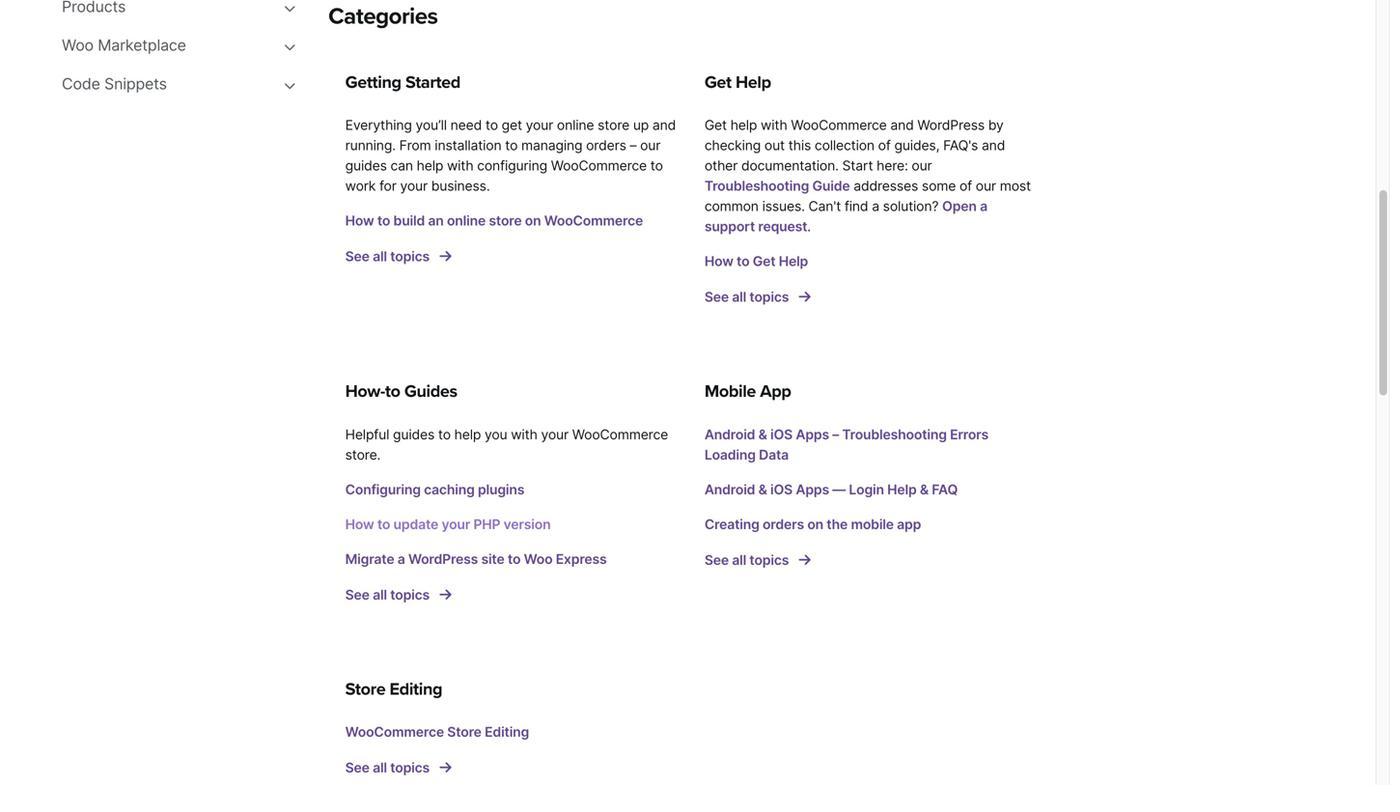 Task type: describe. For each thing, give the bounding box(es) containing it.
1 horizontal spatial store
[[447, 724, 482, 740]]

how-
[[345, 381, 385, 402]]

online inside the 'everything you'll need to get your online store up and running. from installation to managing orders – our guides can help with configuring woocommerce to work for your business.'
[[557, 117, 594, 133]]

started
[[406, 72, 461, 92]]

see all topics for editing
[[345, 760, 433, 776]]

managing
[[522, 137, 583, 154]]

woocommerce inside the 'everything you'll need to get your online store up and running. from installation to managing orders – our guides can help with configuring woocommerce to work for your business.'
[[551, 157, 647, 174]]

can't
[[809, 198, 841, 214]]

topics for get
[[750, 289, 789, 305]]

get help
[[705, 72, 771, 92]]

2 vertical spatial how
[[345, 516, 374, 532]]

& for android & ios apps – troubleshooting errors loading data
[[759, 426, 767, 443]]

guides
[[405, 381, 457, 402]]

a inside addresses some of our most common issues.   can't find a solution?
[[872, 198, 880, 214]]

2 vertical spatial get
[[753, 253, 776, 270]]

our inside the 'everything you'll need to get your online store up and running. from installation to managing orders – our guides can help with configuring woocommerce to work for your business.'
[[640, 137, 661, 154]]

ios for —
[[771, 481, 793, 498]]

topics for editing
[[390, 760, 430, 776]]

configuring caching plugins link
[[345, 481, 525, 498]]

up
[[633, 117, 649, 133]]

find
[[845, 198, 869, 214]]

to left build
[[377, 213, 390, 229]]

all for editing
[[373, 760, 387, 776]]

business.
[[431, 178, 490, 194]]

how to get help
[[705, 253, 808, 270]]

see down migrate
[[345, 587, 370, 603]]

topics for build
[[390, 248, 430, 265]]

android & ios apps – troubleshooting errors loading data link
[[705, 426, 989, 463]]

an
[[428, 213, 444, 229]]

running.
[[345, 137, 396, 154]]

out
[[765, 137, 785, 154]]

android for android & ios apps — login help & faq
[[705, 481, 755, 498]]

0 vertical spatial woo
[[62, 36, 94, 55]]

how for get
[[705, 253, 734, 270]]

android & ios apps — login help & faq
[[705, 481, 958, 498]]

code snippets link
[[62, 73, 282, 95]]

issues.
[[763, 198, 805, 214]]

the
[[827, 516, 848, 532]]

documentation.
[[742, 157, 839, 174]]

open
[[943, 198, 977, 214]]

creating
[[705, 516, 760, 532]]

get help with woocommerce and wordpress by checking out this collection of guides, faq's and other documentation.   start here: our troubleshooting guide
[[705, 117, 1006, 194]]

code snippets
[[62, 74, 167, 93]]

and inside the 'everything you'll need to get your online store up and running. from installation to managing orders – our guides can help with configuring woocommerce to work for your business.'
[[653, 117, 676, 133]]

mobile
[[705, 381, 756, 402]]

android & ios apps — login help & faq link
[[705, 481, 958, 498]]

app
[[760, 381, 791, 402]]

most
[[1000, 178, 1031, 194]]

0 horizontal spatial wordpress
[[408, 551, 478, 567]]

how-to guides
[[345, 381, 457, 402]]

with inside the 'everything you'll need to get your online store up and running. from installation to managing orders – our guides can help with configuring woocommerce to work for your business.'
[[447, 157, 474, 174]]

migrate a wordpress site to woo express link
[[345, 551, 607, 567]]

express
[[556, 551, 607, 567]]

android & ios apps – troubleshooting errors loading data
[[705, 426, 989, 463]]

how to update your php version link
[[345, 516, 551, 532]]

how to build an online store on woocommerce
[[345, 213, 643, 229]]

1 horizontal spatial and
[[891, 117, 914, 133]]

topics down migrate
[[390, 587, 430, 603]]

troubleshooting guide link
[[705, 178, 850, 194]]

0 vertical spatial editing
[[390, 679, 442, 699]]

woocommerce inside get help with woocommerce and wordpress by checking out this collection of guides, faq's and other documentation.   start here: our troubleshooting guide
[[791, 117, 887, 133]]

here:
[[877, 157, 908, 174]]

see down creating
[[705, 552, 729, 568]]

support
[[705, 218, 755, 235]]

help inside 'helpful guides to help you with your woocommerce store.'
[[455, 426, 481, 443]]

1 horizontal spatial help
[[779, 253, 808, 270]]

getting started
[[345, 72, 461, 92]]

to right site
[[508, 551, 521, 567]]

helpful
[[345, 426, 389, 443]]

woo marketplace link
[[62, 35, 282, 56]]

ios for –
[[771, 426, 793, 443]]

to left get
[[486, 117, 498, 133]]

can
[[391, 157, 413, 174]]

topics down creating
[[750, 552, 789, 568]]

faq's
[[944, 137, 978, 154]]

to left the update
[[377, 516, 390, 532]]

woocommerce store editing link
[[345, 724, 529, 740]]

with inside get help with woocommerce and wordpress by checking out this collection of guides, faq's and other documentation.   start here: our troubleshooting guide
[[761, 117, 788, 133]]

2 horizontal spatial and
[[982, 137, 1006, 154]]

this
[[789, 137, 811, 154]]

see all topics link for build
[[345, 248, 451, 265]]

guide
[[813, 178, 850, 194]]

by
[[989, 117, 1004, 133]]

how to update your php version
[[345, 516, 551, 532]]

marketplace
[[98, 36, 186, 55]]

helpful guides to help you with your woocommerce store.
[[345, 426, 668, 463]]

open a support request
[[705, 198, 988, 235]]

see for how to build an online store on woocommerce
[[345, 248, 370, 265]]

guides inside the 'everything you'll need to get your online store up and running. from installation to managing orders – our guides can help with configuring woocommerce to work for your business.'
[[345, 157, 387, 174]]

other
[[705, 157, 738, 174]]

—
[[833, 481, 846, 498]]

our inside addresses some of our most common issues.   can't find a solution?
[[976, 178, 997, 194]]

everything you'll need to get your online store up and running. from installation to managing orders – our guides can help with configuring woocommerce to work for your business.
[[345, 117, 676, 194]]

to inside 'helpful guides to help you with your woocommerce store.'
[[438, 426, 451, 443]]

troubleshooting inside android & ios apps – troubleshooting errors loading data
[[842, 426, 947, 443]]

open a support request link
[[705, 198, 988, 235]]

see for woocommerce store editing
[[345, 760, 370, 776]]

guides,
[[895, 137, 940, 154]]

0 vertical spatial on
[[525, 213, 541, 229]]

snippets
[[104, 74, 167, 93]]

some
[[922, 178, 956, 194]]

woocommerce store editing
[[345, 724, 529, 740]]

see all topics link down migrate
[[345, 587, 451, 603]]

store.
[[345, 446, 381, 463]]

of inside addresses some of our most common issues.   can't find a solution?
[[960, 178, 973, 194]]

1 vertical spatial online
[[447, 213, 486, 229]]

see for how to get help
[[705, 289, 729, 305]]

data
[[759, 446, 789, 463]]

migrate a wordpress site to woo express
[[345, 551, 607, 567]]

request
[[758, 218, 808, 235]]

with inside 'helpful guides to help you with your woocommerce store.'
[[511, 426, 538, 443]]

migrate
[[345, 551, 394, 567]]



Task type: vqa. For each thing, say whether or not it's contained in the screenshot.
Chrono's $99
no



Task type: locate. For each thing, give the bounding box(es) containing it.
see all topics link for editing
[[345, 760, 451, 776]]

& for android & ios apps — login help & faq
[[759, 481, 767, 498]]

guides down running.
[[345, 157, 387, 174]]

how down support
[[705, 253, 734, 270]]

1 horizontal spatial wordpress
[[918, 117, 985, 133]]

.
[[808, 218, 811, 235]]

to down get
[[505, 137, 518, 154]]

0 horizontal spatial guides
[[345, 157, 387, 174]]

woo
[[62, 36, 94, 55], [524, 551, 553, 567]]

our inside get help with woocommerce and wordpress by checking out this collection of guides, faq's and other documentation.   start here: our troubleshooting guide
[[912, 157, 932, 174]]

1 horizontal spatial guides
[[393, 426, 435, 443]]

guides
[[345, 157, 387, 174], [393, 426, 435, 443]]

all down migrate
[[373, 587, 387, 603]]

from
[[399, 137, 431, 154]]

with up out on the right of the page
[[761, 117, 788, 133]]

1 vertical spatial apps
[[796, 481, 830, 498]]

1 ios from the top
[[771, 426, 793, 443]]

woocommerce inside 'helpful guides to help you with your woocommerce store.'
[[572, 426, 668, 443]]

apps inside android & ios apps – troubleshooting errors loading data
[[796, 426, 830, 443]]

on left the
[[808, 516, 824, 532]]

mobile
[[851, 516, 894, 532]]

help inside the 'everything you'll need to get your online store up and running. from installation to managing orders – our guides can help with configuring woocommerce to work for your business.'
[[417, 157, 443, 174]]

start
[[843, 157, 873, 174]]

our left the most
[[976, 178, 997, 194]]

& down data
[[759, 481, 767, 498]]

of
[[878, 137, 891, 154], [960, 178, 973, 194]]

2 horizontal spatial help
[[731, 117, 757, 133]]

help up checking
[[731, 117, 757, 133]]

android for android & ios apps – troubleshooting errors loading data
[[705, 426, 755, 443]]

troubleshooting up the common
[[705, 178, 809, 194]]

0 horizontal spatial of
[[878, 137, 891, 154]]

on down the configuring
[[525, 213, 541, 229]]

help left you
[[455, 426, 481, 443]]

creating orders on the mobile app link
[[705, 516, 921, 532]]

–
[[630, 137, 637, 154], [833, 426, 839, 443]]

how up migrate
[[345, 516, 374, 532]]

to left guides on the left of page
[[385, 381, 400, 402]]

0 vertical spatial how
[[345, 213, 374, 229]]

get
[[705, 72, 732, 92], [705, 117, 727, 133], [753, 253, 776, 270]]

1 vertical spatial of
[[960, 178, 973, 194]]

1 horizontal spatial a
[[872, 198, 880, 214]]

our down up
[[640, 137, 661, 154]]

android down loading
[[705, 481, 755, 498]]

site
[[481, 551, 505, 567]]

see down store editing at the left bottom
[[345, 760, 370, 776]]

0 horizontal spatial store
[[345, 679, 386, 699]]

get for get help
[[705, 72, 732, 92]]

a for migrate a wordpress site to woo express
[[398, 551, 405, 567]]

see all topics link down how to get help
[[705, 289, 811, 305]]

help
[[731, 117, 757, 133], [417, 157, 443, 174], [455, 426, 481, 443]]

– inside android & ios apps – troubleshooting errors loading data
[[833, 426, 839, 443]]

1 vertical spatial woo
[[524, 551, 553, 567]]

android inside android & ios apps – troubleshooting errors loading data
[[705, 426, 755, 443]]

a right find
[[872, 198, 880, 214]]

see all topics link for get
[[705, 289, 811, 305]]

wordpress inside get help with woocommerce and wordpress by checking out this collection of guides, faq's and other documentation.   start here: our troubleshooting guide
[[918, 117, 985, 133]]

& up data
[[759, 426, 767, 443]]

your up managing
[[526, 117, 554, 133]]

and right up
[[653, 117, 676, 133]]

0 vertical spatial help
[[736, 72, 771, 92]]

configuring caching plugins
[[345, 481, 525, 498]]

0 horizontal spatial editing
[[390, 679, 442, 699]]

0 horizontal spatial woo
[[62, 36, 94, 55]]

online
[[557, 117, 594, 133], [447, 213, 486, 229]]

how for getting
[[345, 213, 374, 229]]

0 horizontal spatial store
[[489, 213, 522, 229]]

categories
[[328, 2, 438, 30]]

orders right managing
[[586, 137, 627, 154]]

of up 'open'
[[960, 178, 973, 194]]

help down request
[[779, 253, 808, 270]]

work
[[345, 178, 376, 194]]

with right you
[[511, 426, 538, 443]]

0 horizontal spatial our
[[640, 137, 661, 154]]

1 horizontal spatial help
[[455, 426, 481, 443]]

0 horizontal spatial troubleshooting
[[705, 178, 809, 194]]

all for build
[[373, 248, 387, 265]]

how to get help link
[[705, 253, 808, 270]]

apps up android & ios apps — login help & faq link
[[796, 426, 830, 443]]

apps for –
[[796, 426, 830, 443]]

see all topics down build
[[345, 248, 433, 265]]

caching
[[424, 481, 475, 498]]

loading
[[705, 446, 756, 463]]

mobile app
[[705, 381, 791, 402]]

ios
[[771, 426, 793, 443], [771, 481, 793, 498]]

everything
[[345, 117, 412, 133]]

1 vertical spatial guides
[[393, 426, 435, 443]]

2 horizontal spatial our
[[976, 178, 997, 194]]

1 horizontal spatial orders
[[763, 516, 804, 532]]

all down for
[[373, 248, 387, 265]]

2 vertical spatial help
[[888, 481, 917, 498]]

0 vertical spatial ios
[[771, 426, 793, 443]]

ios inside android & ios apps – troubleshooting errors loading data
[[771, 426, 793, 443]]

0 vertical spatial –
[[630, 137, 637, 154]]

need
[[451, 117, 482, 133]]

online right an
[[447, 213, 486, 229]]

apps for —
[[796, 481, 830, 498]]

a inside open a support request
[[980, 198, 988, 214]]

all down creating
[[732, 552, 747, 568]]

0 horizontal spatial a
[[398, 551, 405, 567]]

1 vertical spatial troubleshooting
[[842, 426, 947, 443]]

of inside get help with woocommerce and wordpress by checking out this collection of guides, faq's and other documentation.   start here: our troubleshooting guide
[[878, 137, 891, 154]]

0 vertical spatial wordpress
[[918, 117, 985, 133]]

how down work
[[345, 213, 374, 229]]

1 horizontal spatial troubleshooting
[[842, 426, 947, 443]]

with
[[761, 117, 788, 133], [447, 157, 474, 174], [511, 426, 538, 443]]

2 vertical spatial our
[[976, 178, 997, 194]]

ios down data
[[771, 481, 793, 498]]

0 vertical spatial orders
[[586, 137, 627, 154]]

errors
[[950, 426, 989, 443]]

apps left —
[[796, 481, 830, 498]]

build
[[394, 213, 425, 229]]

wordpress up faq's
[[918, 117, 985, 133]]

see down work
[[345, 248, 370, 265]]

see
[[345, 248, 370, 265], [705, 289, 729, 305], [705, 552, 729, 568], [345, 587, 370, 603], [345, 760, 370, 776]]

0 horizontal spatial –
[[630, 137, 637, 154]]

installation
[[435, 137, 502, 154]]

our down guides,
[[912, 157, 932, 174]]

version
[[504, 516, 551, 532]]

update
[[394, 516, 439, 532]]

0 vertical spatial store
[[345, 679, 386, 699]]

faq
[[932, 481, 958, 498]]

get for get help with woocommerce and wordpress by checking out this collection of guides, faq's and other documentation.   start here: our troubleshooting guide
[[705, 117, 727, 133]]

all down how to get help
[[732, 289, 747, 305]]

see all topics link
[[345, 248, 451, 265], [705, 289, 811, 305], [705, 552, 811, 568], [345, 587, 451, 603], [345, 760, 451, 776]]

see all topics down creating
[[705, 552, 792, 568]]

1 vertical spatial with
[[447, 157, 474, 174]]

see down how to get help
[[705, 289, 729, 305]]

0 horizontal spatial on
[[525, 213, 541, 229]]

and
[[653, 117, 676, 133], [891, 117, 914, 133], [982, 137, 1006, 154]]

with up 'business.'
[[447, 157, 474, 174]]

see all topics link down woocommerce store editing link on the bottom left of the page
[[345, 760, 451, 776]]

orders inside the 'everything you'll need to get your online store up and running. from installation to managing orders – our guides can help with configuring woocommerce to work for your business.'
[[586, 137, 627, 154]]

1 vertical spatial android
[[705, 481, 755, 498]]

1 horizontal spatial our
[[912, 157, 932, 174]]

help down from
[[417, 157, 443, 174]]

&
[[759, 426, 767, 443], [759, 481, 767, 498], [920, 481, 929, 498]]

1 horizontal spatial of
[[960, 178, 973, 194]]

1 vertical spatial help
[[779, 253, 808, 270]]

2 apps from the top
[[796, 481, 830, 498]]

all
[[373, 248, 387, 265], [732, 289, 747, 305], [732, 552, 747, 568], [373, 587, 387, 603], [373, 760, 387, 776]]

1 apps from the top
[[796, 426, 830, 443]]

help up checking
[[736, 72, 771, 92]]

0 vertical spatial store
[[598, 117, 630, 133]]

0 vertical spatial help
[[731, 117, 757, 133]]

your inside 'helpful guides to help you with your woocommerce store.'
[[541, 426, 569, 443]]

woocommerce
[[791, 117, 887, 133], [551, 157, 647, 174], [544, 213, 643, 229], [572, 426, 668, 443], [345, 724, 444, 740]]

0 vertical spatial troubleshooting
[[705, 178, 809, 194]]

0 vertical spatial apps
[[796, 426, 830, 443]]

apps
[[796, 426, 830, 443], [796, 481, 830, 498]]

get
[[502, 117, 522, 133]]

plugins
[[478, 481, 525, 498]]

to down guides on the left of page
[[438, 426, 451, 443]]

0 vertical spatial online
[[557, 117, 594, 133]]

woo up code
[[62, 36, 94, 55]]

how to build an online store on woocommerce link
[[345, 213, 643, 229]]

& left faq
[[920, 481, 929, 498]]

0 horizontal spatial online
[[447, 213, 486, 229]]

common
[[705, 198, 759, 214]]

code
[[62, 74, 100, 93]]

orders right creating
[[763, 516, 804, 532]]

1 vertical spatial orders
[[763, 516, 804, 532]]

how
[[345, 213, 374, 229], [705, 253, 734, 270], [345, 516, 374, 532]]

your right you
[[541, 426, 569, 443]]

a right 'open'
[[980, 198, 988, 214]]

android up loading
[[705, 426, 755, 443]]

1 vertical spatial store
[[489, 213, 522, 229]]

1 vertical spatial ios
[[771, 481, 793, 498]]

– up —
[[833, 426, 839, 443]]

0 vertical spatial with
[[761, 117, 788, 133]]

your down can
[[400, 178, 428, 194]]

1 vertical spatial on
[[808, 516, 824, 532]]

1 vertical spatial –
[[833, 426, 839, 443]]

checking
[[705, 137, 761, 154]]

collection
[[815, 137, 875, 154]]

1 vertical spatial wordpress
[[408, 551, 478, 567]]

login
[[849, 481, 884, 498]]

1 android from the top
[[705, 426, 755, 443]]

guides inside 'helpful guides to help you with your woocommerce store.'
[[393, 426, 435, 443]]

see all topics down migrate
[[345, 587, 433, 603]]

guides down how-to guides at the left
[[393, 426, 435, 443]]

2 vertical spatial help
[[455, 426, 481, 443]]

1 vertical spatial store
[[447, 724, 482, 740]]

store down the configuring
[[489, 213, 522, 229]]

help
[[736, 72, 771, 92], [779, 253, 808, 270], [888, 481, 917, 498]]

topics
[[390, 248, 430, 265], [750, 289, 789, 305], [750, 552, 789, 568], [390, 587, 430, 603], [390, 760, 430, 776]]

get inside get help with woocommerce and wordpress by checking out this collection of guides, faq's and other documentation.   start here: our troubleshooting guide
[[705, 117, 727, 133]]

configuring
[[345, 481, 421, 498]]

– down up
[[630, 137, 637, 154]]

topics down how to get help link on the top of page
[[750, 289, 789, 305]]

online up managing
[[557, 117, 594, 133]]

& inside android & ios apps – troubleshooting errors loading data
[[759, 426, 767, 443]]

2 horizontal spatial a
[[980, 198, 988, 214]]

troubleshooting up login
[[842, 426, 947, 443]]

help up 'app'
[[888, 481, 917, 498]]

topics down build
[[390, 248, 430, 265]]

on
[[525, 213, 541, 229], [808, 516, 824, 532]]

1 horizontal spatial with
[[511, 426, 538, 443]]

you'll
[[416, 117, 447, 133]]

orders
[[586, 137, 627, 154], [763, 516, 804, 532]]

solution?
[[883, 198, 939, 214]]

1 horizontal spatial woo
[[524, 551, 553, 567]]

your left the php
[[442, 516, 470, 532]]

store left up
[[598, 117, 630, 133]]

getting
[[345, 72, 401, 92]]

1 vertical spatial get
[[705, 117, 727, 133]]

1 horizontal spatial on
[[808, 516, 824, 532]]

and up guides,
[[891, 117, 914, 133]]

woo down version
[[524, 551, 553, 567]]

store
[[345, 679, 386, 699], [447, 724, 482, 740]]

0 vertical spatial get
[[705, 72, 732, 92]]

1 horizontal spatial –
[[833, 426, 839, 443]]

ios up data
[[771, 426, 793, 443]]

1 horizontal spatial online
[[557, 117, 594, 133]]

all down woocommerce store editing link on the bottom left of the page
[[373, 760, 387, 776]]

1 vertical spatial our
[[912, 157, 932, 174]]

see all topics down how to get help
[[705, 289, 792, 305]]

wordpress down how to update your php version link
[[408, 551, 478, 567]]

a right migrate
[[398, 551, 405, 567]]

app
[[897, 516, 921, 532]]

1 vertical spatial editing
[[485, 724, 529, 740]]

2 horizontal spatial with
[[761, 117, 788, 133]]

for
[[380, 178, 397, 194]]

2 android from the top
[[705, 481, 755, 498]]

to left the other at right top
[[651, 157, 663, 174]]

configuring
[[477, 157, 548, 174]]

1 horizontal spatial editing
[[485, 724, 529, 740]]

help inside get help with woocommerce and wordpress by checking out this collection of guides, faq's and other documentation.   start here: our troubleshooting guide
[[731, 117, 757, 133]]

see all topics link down build
[[345, 248, 451, 265]]

0 horizontal spatial help
[[417, 157, 443, 174]]

2 horizontal spatial help
[[888, 481, 917, 498]]

php
[[474, 516, 501, 532]]

store inside the 'everything you'll need to get your online store up and running. from installation to managing orders – our guides can help with configuring woocommerce to work for your business.'
[[598, 117, 630, 133]]

see all topics link down creating
[[705, 552, 811, 568]]

2 vertical spatial with
[[511, 426, 538, 443]]

troubleshooting inside get help with woocommerce and wordpress by checking out this collection of guides, faq's and other documentation.   start here: our troubleshooting guide
[[705, 178, 809, 194]]

0 vertical spatial android
[[705, 426, 755, 443]]

topics down woocommerce store editing link on the bottom left of the page
[[390, 760, 430, 776]]

– inside the 'everything you'll need to get your online store up and running. from installation to managing orders – our guides can help with configuring woocommerce to work for your business.'
[[630, 137, 637, 154]]

a
[[872, 198, 880, 214], [980, 198, 988, 214], [398, 551, 405, 567]]

see all topics for build
[[345, 248, 433, 265]]

0 vertical spatial our
[[640, 137, 661, 154]]

0 vertical spatial guides
[[345, 157, 387, 174]]

0 horizontal spatial help
[[736, 72, 771, 92]]

1 vertical spatial help
[[417, 157, 443, 174]]

and down by
[[982, 137, 1006, 154]]

of up the here: at top
[[878, 137, 891, 154]]

addresses some of our most common issues.   can't find a solution?
[[705, 178, 1031, 214]]

1 vertical spatial how
[[705, 253, 734, 270]]

all for get
[[732, 289, 747, 305]]

store editing
[[345, 679, 442, 699]]

0 horizontal spatial with
[[447, 157, 474, 174]]

creating orders on the mobile app
[[705, 516, 921, 532]]

you
[[485, 426, 507, 443]]

0 vertical spatial of
[[878, 137, 891, 154]]

a for open a support request
[[980, 198, 988, 214]]

1 horizontal spatial store
[[598, 117, 630, 133]]

woo marketplace
[[62, 36, 186, 55]]

see all topics for get
[[705, 289, 792, 305]]

2 ios from the top
[[771, 481, 793, 498]]

to down support
[[737, 253, 750, 270]]

0 horizontal spatial and
[[653, 117, 676, 133]]

0 horizontal spatial orders
[[586, 137, 627, 154]]

see all topics down woocommerce store editing link on the bottom left of the page
[[345, 760, 433, 776]]



